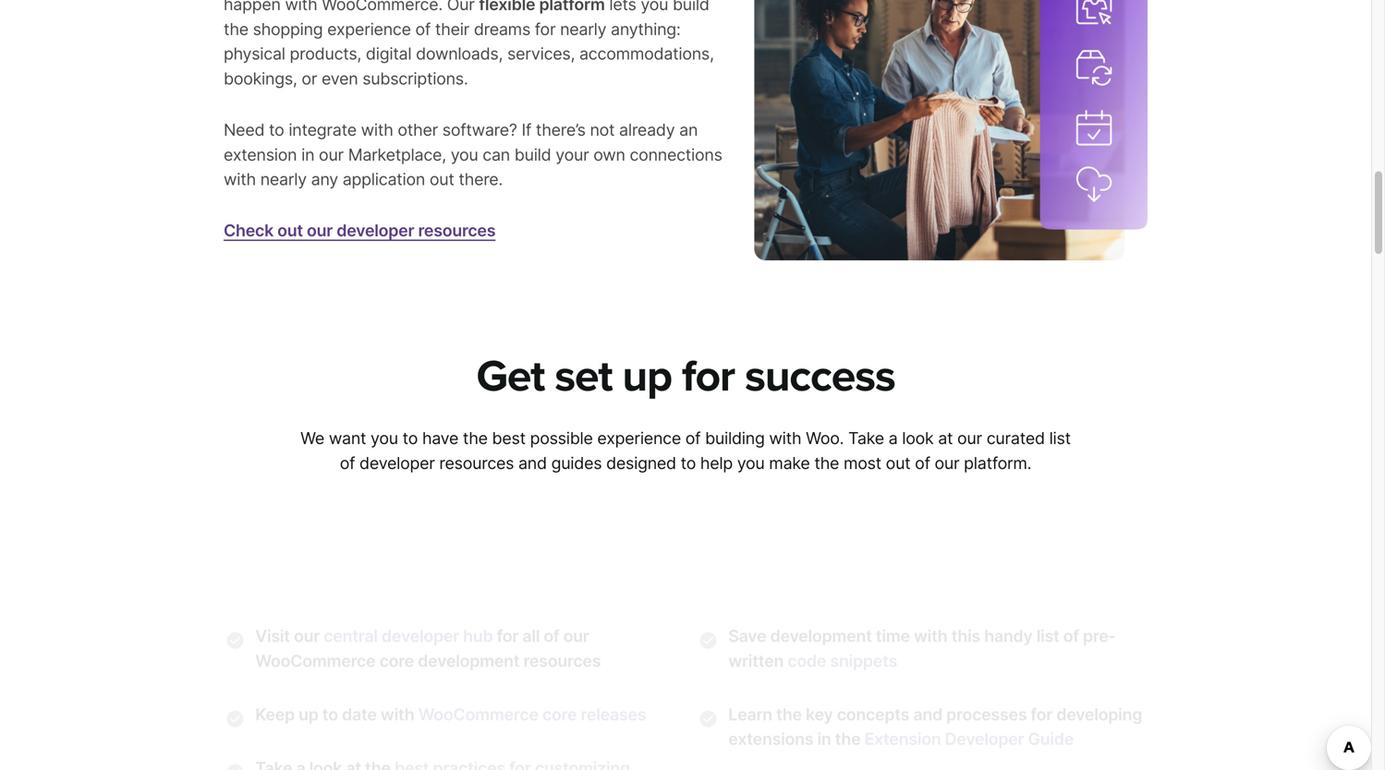 Task type: describe. For each thing, give the bounding box(es) containing it.
an
[[679, 120, 698, 140]]

look
[[902, 428, 934, 449]]

developer
[[945, 724, 1024, 744]]

processes
[[946, 699, 1027, 719]]

extensions
[[729, 724, 814, 744]]

need to integrate with other software? if there's not already an extension in our marketplace, you can build your own connections with nearly any application out there.
[[224, 120, 722, 189]]

of inside save development time with this handy list of pre- written
[[1063, 621, 1079, 641]]

developing
[[1057, 699, 1142, 719]]

experience inside we want you to have the best possible experience of building with woo. take a look at our curated list of developer resources and guides designed to help you make the most out of our platform.
[[597, 428, 681, 449]]

nearly inside lets you build the shopping experience of their dreams for nearly anything: physical products, digital downloads, services, accommodations, bookings, or even subscriptions.
[[560, 19, 607, 39]]

if
[[522, 120, 531, 140]]

with up marketplace,
[[361, 120, 393, 140]]

lets you build the shopping experience of their dreams for nearly anything: physical products, digital downloads, services, accommodations, bookings, or even subscriptions.
[[224, 0, 714, 89]]

lets
[[609, 0, 636, 14]]

there.
[[459, 169, 503, 189]]

your
[[556, 144, 589, 165]]

there's
[[536, 120, 586, 140]]

the down concepts
[[835, 724, 861, 744]]

of down want on the left bottom of page
[[340, 453, 355, 474]]

application
[[343, 169, 425, 189]]

dreams
[[474, 19, 530, 39]]

1 vertical spatial up
[[299, 699, 318, 719]]

take
[[848, 428, 884, 449]]

already
[[619, 120, 675, 140]]

the left best
[[463, 428, 488, 449]]

and inside we want you to have the best possible experience of building with woo. take a look at our curated list of developer resources and guides designed to help you make the most out of our platform.
[[518, 453, 547, 474]]

with right date
[[381, 699, 414, 719]]

have
[[422, 428, 459, 449]]

you down 'building'
[[737, 453, 765, 474]]

anything:
[[611, 19, 681, 39]]

other
[[398, 120, 438, 140]]

need
[[224, 120, 265, 140]]

check out our developer resources link
[[224, 221, 496, 241]]

guide
[[1028, 724, 1074, 744]]

you inside lets you build the shopping experience of their dreams for nearly anything: physical products, digital downloads, services, accommodations, bookings, or even subscriptions.
[[641, 0, 668, 14]]

out inside need to integrate with other software? if there's not already an extension in our marketplace, you can build your own connections with nearly any application out there.
[[430, 169, 454, 189]]

with inside save development time with this handy list of pre- written
[[914, 621, 948, 641]]

or
[[302, 68, 317, 89]]

want
[[329, 428, 366, 449]]

save
[[729, 621, 766, 641]]

code
[[788, 645, 826, 666]]

to left help
[[681, 453, 696, 474]]

for all of our woocommerce core development resources
[[255, 621, 601, 666]]

with down extension
[[224, 169, 256, 189]]

concepts
[[837, 699, 910, 719]]

our down any
[[307, 221, 333, 241]]

to left date
[[322, 699, 338, 719]]

our down 'at'
[[935, 453, 960, 474]]

our inside need to integrate with other software? if there's not already an extension in our marketplace, you can build your own connections with nearly any application out there.
[[319, 144, 344, 165]]

can
[[483, 144, 510, 165]]

save development time with this handy list of pre- written
[[729, 621, 1116, 666]]

key
[[806, 699, 833, 719]]

of inside for all of our woocommerce core development resources
[[544, 621, 559, 641]]

handy
[[984, 621, 1033, 641]]

this
[[952, 621, 981, 641]]

connections
[[630, 144, 722, 165]]

curated
[[987, 428, 1045, 449]]

bookings,
[[224, 68, 297, 89]]

help
[[700, 453, 733, 474]]

subscriptions.
[[362, 68, 468, 89]]

at
[[938, 428, 953, 449]]

list inside we want you to have the best possible experience of building with woo. take a look at our curated list of developer resources and guides designed to help you make the most out of our platform.
[[1049, 428, 1071, 449]]

of inside lets you build the shopping experience of their dreams for nearly anything: physical products, digital downloads, services, accommodations, bookings, or even subscriptions.
[[415, 19, 431, 39]]

our right 'at'
[[957, 428, 982, 449]]

check
[[224, 221, 274, 241]]

we
[[300, 428, 324, 449]]

products,
[[290, 44, 361, 64]]

services,
[[507, 44, 575, 64]]

get
[[476, 350, 545, 403]]

designed
[[606, 453, 676, 474]]

core inside for all of our woocommerce core development resources
[[379, 645, 414, 666]]

extension developer guide link
[[865, 724, 1074, 744]]

downloads,
[[416, 44, 503, 64]]

for inside learn the key concepts and processes for developing extensions in the
[[1031, 699, 1053, 719]]

success
[[745, 350, 895, 403]]

of down look
[[915, 453, 930, 474]]

extension
[[865, 724, 941, 744]]

software?
[[442, 120, 517, 140]]

set
[[555, 350, 612, 403]]

learn the key concepts and processes for developing extensions in the
[[729, 699, 1142, 744]]

development inside for all of our woocommerce core development resources
[[418, 645, 520, 666]]

extension
[[224, 144, 297, 165]]

physical
[[224, 44, 285, 64]]

central developer hub link
[[324, 621, 493, 641]]

any
[[311, 169, 338, 189]]

resources inside we want you to have the best possible experience of building with woo. take a look at our curated list of developer resources and guides designed to help you make the most out of our platform.
[[439, 453, 514, 474]]

platform.
[[964, 453, 1032, 474]]

in inside need to integrate with other software? if there's not already an extension in our marketplace, you can build your own connections with nearly any application out there.
[[301, 144, 314, 165]]

woocommerce inside for all of our woocommerce core development resources
[[255, 645, 376, 666]]

visit our central developer hub
[[255, 621, 493, 641]]

marketplace,
[[348, 144, 446, 165]]

to left the have
[[403, 428, 418, 449]]

date
[[342, 699, 377, 719]]

all
[[522, 621, 540, 641]]

with inside we want you to have the best possible experience of building with woo. take a look at our curated list of developer resources and guides designed to help you make the most out of our platform.
[[769, 428, 802, 449]]

keep
[[255, 699, 295, 719]]

extension developer guide
[[865, 724, 1074, 744]]

their
[[435, 19, 470, 39]]



Task type: vqa. For each thing, say whether or not it's contained in the screenshot.
Service navigation menu element
no



Task type: locate. For each thing, give the bounding box(es) containing it.
1 horizontal spatial and
[[913, 699, 943, 719]]

resources down best
[[439, 453, 514, 474]]

code snippets link
[[788, 645, 897, 666]]

guides
[[551, 453, 602, 474]]

nearly up services,
[[560, 19, 607, 39]]

woocommerce down hub
[[418, 699, 539, 719]]

woocommerce
[[255, 645, 376, 666], [418, 699, 539, 719]]

to
[[269, 120, 284, 140], [403, 428, 418, 449], [681, 453, 696, 474], [322, 699, 338, 719]]

with up make
[[769, 428, 802, 449]]

0 horizontal spatial development
[[418, 645, 520, 666]]

0 horizontal spatial nearly
[[260, 169, 307, 189]]

of up help
[[685, 428, 701, 449]]

releases
[[581, 699, 646, 719]]

1 vertical spatial development
[[418, 645, 520, 666]]

out
[[430, 169, 454, 189], [277, 221, 303, 241], [886, 453, 911, 474]]

integrate
[[289, 120, 357, 140]]

1 horizontal spatial out
[[430, 169, 454, 189]]

in down integrate
[[301, 144, 314, 165]]

of left their
[[415, 19, 431, 39]]

1 horizontal spatial woocommerce
[[418, 699, 539, 719]]

our inside for all of our woocommerce core development resources
[[563, 621, 589, 641]]

our up any
[[319, 144, 344, 165]]

you
[[641, 0, 668, 14], [451, 144, 478, 165], [371, 428, 398, 449], [737, 453, 765, 474]]

resources down the "there."
[[418, 221, 496, 241]]

1 vertical spatial list
[[1037, 621, 1060, 641]]

up
[[622, 350, 672, 403], [299, 699, 318, 719]]

0 horizontal spatial out
[[277, 221, 303, 241]]

hub
[[463, 621, 493, 641]]

build inside need to integrate with other software? if there's not already an extension in our marketplace, you can build your own connections with nearly any application out there.
[[515, 144, 551, 165]]

build
[[673, 0, 709, 14], [515, 144, 551, 165]]

shopping
[[253, 19, 323, 39]]

2 vertical spatial out
[[886, 453, 911, 474]]

you right want on the left bottom of page
[[371, 428, 398, 449]]

0 vertical spatial out
[[430, 169, 454, 189]]

and down best
[[518, 453, 547, 474]]

0 vertical spatial experience
[[327, 19, 411, 39]]

for up guide
[[1031, 699, 1053, 719]]

0 horizontal spatial in
[[301, 144, 314, 165]]

0 horizontal spatial and
[[518, 453, 547, 474]]

1 vertical spatial in
[[817, 724, 831, 744]]

snippets
[[830, 645, 897, 666]]

own
[[594, 144, 625, 165]]

1 horizontal spatial nearly
[[560, 19, 607, 39]]

get set up for success
[[476, 350, 895, 403]]

accommodations,
[[579, 44, 714, 64]]

for inside lets you build the shopping experience of their dreams for nearly anything: physical products, digital downloads, services, accommodations, bookings, or even subscriptions.
[[535, 19, 556, 39]]

0 vertical spatial build
[[673, 0, 709, 14]]

of right all
[[544, 621, 559, 641]]

0 vertical spatial list
[[1049, 428, 1071, 449]]

development inside save development time with this handy list of pre- written
[[770, 621, 872, 641]]

check out our developer resources
[[224, 221, 496, 241]]

1 horizontal spatial core
[[542, 699, 577, 719]]

digital
[[366, 44, 412, 64]]

build down if
[[515, 144, 551, 165]]

1 vertical spatial out
[[277, 221, 303, 241]]

you down software?
[[451, 144, 478, 165]]

the inside lets you build the shopping experience of their dreams for nearly anything: physical products, digital downloads, services, accommodations, bookings, or even subscriptions.
[[224, 19, 248, 39]]

for up services,
[[535, 19, 556, 39]]

0 vertical spatial nearly
[[560, 19, 607, 39]]

our
[[319, 144, 344, 165], [307, 221, 333, 241], [957, 428, 982, 449], [935, 453, 960, 474], [294, 621, 320, 641], [563, 621, 589, 641]]

with
[[361, 120, 393, 140], [224, 169, 256, 189], [769, 428, 802, 449], [914, 621, 948, 641], [381, 699, 414, 719]]

0 horizontal spatial core
[[379, 645, 414, 666]]

1 horizontal spatial up
[[622, 350, 672, 403]]

0 vertical spatial up
[[622, 350, 672, 403]]

pre-
[[1083, 621, 1116, 641]]

developer down application
[[337, 221, 414, 241]]

experience up designed
[[597, 428, 681, 449]]

experience
[[327, 19, 411, 39], [597, 428, 681, 449]]

0 vertical spatial development
[[770, 621, 872, 641]]

build inside lets you build the shopping experience of their dreams for nearly anything: physical products, digital downloads, services, accommodations, bookings, or even subscriptions.
[[673, 0, 709, 14]]

and
[[518, 453, 547, 474], [913, 699, 943, 719]]

time
[[876, 621, 910, 641]]

1 horizontal spatial in
[[817, 724, 831, 744]]

nearly inside need to integrate with other software? if there's not already an extension in our marketplace, you can build your own connections with nearly any application out there.
[[260, 169, 307, 189]]

developer left hub
[[382, 621, 459, 641]]

of left the pre-
[[1063, 621, 1079, 641]]

core down central developer hub link
[[379, 645, 414, 666]]

we want you to have the best possible experience of building with woo. take a look at our curated list of developer resources and guides designed to help you make the most out of our platform.
[[300, 428, 1071, 474]]

0 horizontal spatial experience
[[327, 19, 411, 39]]

the down woo.
[[814, 453, 839, 474]]

to up extension
[[269, 120, 284, 140]]

building
[[705, 428, 765, 449]]

for up 'building'
[[682, 350, 735, 403]]

1 horizontal spatial build
[[673, 0, 709, 14]]

0 vertical spatial developer
[[337, 221, 414, 241]]

out inside we want you to have the best possible experience of building with woo. take a look at our curated list of developer resources and guides designed to help you make the most out of our platform.
[[886, 453, 911, 474]]

out right check
[[277, 221, 303, 241]]

developer down the have
[[360, 453, 435, 474]]

a
[[889, 428, 898, 449]]

experience up digital
[[327, 19, 411, 39]]

1 vertical spatial developer
[[360, 453, 435, 474]]

nearly
[[560, 19, 607, 39], [260, 169, 307, 189]]

with left "this"
[[914, 621, 948, 641]]

1 vertical spatial experience
[[597, 428, 681, 449]]

learn
[[729, 699, 773, 719]]

list right curated
[[1049, 428, 1071, 449]]

and inside learn the key concepts and processes for developing extensions in the
[[913, 699, 943, 719]]

best
[[492, 428, 526, 449]]

0 vertical spatial in
[[301, 144, 314, 165]]

woo.
[[806, 428, 844, 449]]

list right handy
[[1037, 621, 1060, 641]]

for inside for all of our woocommerce core development resources
[[497, 621, 519, 641]]

developer for central
[[382, 621, 459, 641]]

list
[[1049, 428, 1071, 449], [1037, 621, 1060, 641]]

0 horizontal spatial woocommerce
[[255, 645, 376, 666]]

out down a
[[886, 453, 911, 474]]

up right set
[[622, 350, 672, 403]]

2 vertical spatial resources
[[524, 645, 601, 666]]

resources inside for all of our woocommerce core development resources
[[524, 645, 601, 666]]

1 vertical spatial nearly
[[260, 169, 307, 189]]

even
[[322, 68, 358, 89]]

1 vertical spatial resources
[[439, 453, 514, 474]]

developer for our
[[337, 221, 414, 241]]

2 horizontal spatial out
[[886, 453, 911, 474]]

1 vertical spatial woocommerce
[[418, 699, 539, 719]]

our right all
[[563, 621, 589, 641]]

0 horizontal spatial build
[[515, 144, 551, 165]]

0 vertical spatial core
[[379, 645, 414, 666]]

0 vertical spatial woocommerce
[[255, 645, 376, 666]]

up right keep at the bottom left of page
[[299, 699, 318, 719]]

nearly down extension
[[260, 169, 307, 189]]

1 horizontal spatial development
[[770, 621, 872, 641]]

for
[[535, 19, 556, 39], [682, 350, 735, 403], [497, 621, 519, 641], [1031, 699, 1053, 719]]

keep up to date with woocommerce core releases
[[255, 699, 646, 719]]

and up extension
[[913, 699, 943, 719]]

in down key
[[817, 724, 831, 744]]

to inside need to integrate with other software? if there's not already an extension in our marketplace, you can build your own connections with nearly any application out there.
[[269, 120, 284, 140]]

you up anything: at the top left of page
[[641, 0, 668, 14]]

the up physical
[[224, 19, 248, 39]]

possible
[[530, 428, 593, 449]]

for left all
[[497, 621, 519, 641]]

the left key
[[776, 699, 802, 719]]

core left releases
[[542, 699, 577, 719]]

development up code
[[770, 621, 872, 641]]

1 vertical spatial core
[[542, 699, 577, 719]]

of
[[415, 19, 431, 39], [685, 428, 701, 449], [340, 453, 355, 474], [915, 453, 930, 474], [544, 621, 559, 641], [1063, 621, 1079, 641]]

1 vertical spatial build
[[515, 144, 551, 165]]

out left the "there."
[[430, 169, 454, 189]]

1 horizontal spatial experience
[[597, 428, 681, 449]]

woocommerce core releases link
[[418, 699, 646, 719]]

written
[[729, 645, 784, 666]]

in
[[301, 144, 314, 165], [817, 724, 831, 744]]

1 vertical spatial and
[[913, 699, 943, 719]]

not
[[590, 120, 615, 140]]

2 vertical spatial developer
[[382, 621, 459, 641]]

0 horizontal spatial up
[[299, 699, 318, 719]]

resources down all
[[524, 645, 601, 666]]

the
[[224, 19, 248, 39], [463, 428, 488, 449], [814, 453, 839, 474], [776, 699, 802, 719], [835, 724, 861, 744]]

0 vertical spatial resources
[[418, 221, 496, 241]]

code snippets
[[788, 645, 897, 666]]

visit
[[255, 621, 290, 641]]

in inside learn the key concepts and processes for developing extensions in the
[[817, 724, 831, 744]]

developer inside we want you to have the best possible experience of building with woo. take a look at our curated list of developer resources and guides designed to help you make the most out of our platform.
[[360, 453, 435, 474]]

central
[[324, 621, 378, 641]]

0 vertical spatial and
[[518, 453, 547, 474]]

list inside save development time with this handy list of pre- written
[[1037, 621, 1060, 641]]

make
[[769, 453, 810, 474]]

you inside need to integrate with other software? if there's not already an extension in our marketplace, you can build your own connections with nearly any application out there.
[[451, 144, 478, 165]]

woocommerce down central
[[255, 645, 376, 666]]

experience inside lets you build the shopping experience of their dreams for nearly anything: physical products, digital downloads, services, accommodations, bookings, or even subscriptions.
[[327, 19, 411, 39]]

build up anything: at the top left of page
[[673, 0, 709, 14]]

development down hub
[[418, 645, 520, 666]]

most
[[844, 453, 882, 474]]

our right visit
[[294, 621, 320, 641]]



